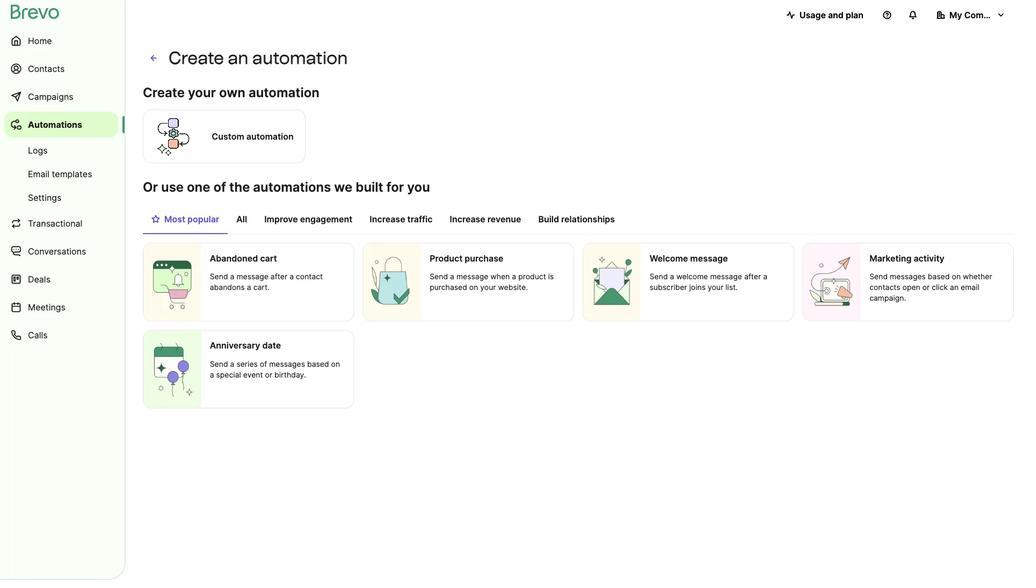 Task type: vqa. For each thing, say whether or not it's contained in the screenshot.


Task type: locate. For each thing, give the bounding box(es) containing it.
send up contacts
[[870, 272, 888, 281]]

home
[[28, 35, 52, 46]]

conversations link
[[4, 238, 118, 264]]

on
[[952, 272, 961, 281], [469, 283, 478, 292], [331, 359, 340, 368]]

transactional link
[[4, 211, 118, 236]]

improve engagement link
[[256, 208, 361, 233]]

1 vertical spatial based
[[307, 359, 329, 368]]

or
[[922, 283, 930, 292], [265, 370, 272, 379]]

increase left revenue at top
[[450, 214, 485, 224]]

series
[[237, 359, 258, 368]]

of up "event"
[[260, 359, 267, 368]]

usage and plan
[[799, 10, 864, 20]]

your down when
[[480, 283, 496, 292]]

one
[[187, 179, 210, 195]]

1 horizontal spatial or
[[922, 283, 930, 292]]

send messages based on whether contacts open or click an email campaign.
[[870, 272, 992, 303]]

1 horizontal spatial your
[[480, 283, 496, 292]]

abandoned cart
[[210, 253, 277, 263]]

your left own
[[188, 84, 216, 100]]

cart.
[[253, 283, 270, 292]]

traffic
[[407, 214, 433, 224]]

0 vertical spatial create
[[169, 48, 224, 68]]

increase revenue
[[450, 214, 521, 224]]

0 horizontal spatial or
[[265, 370, 272, 379]]

1 horizontal spatial based
[[928, 272, 950, 281]]

on inside send a series of messages based on a special event or birthday.
[[331, 359, 340, 368]]

1 vertical spatial on
[[469, 283, 478, 292]]

2 vertical spatial automation
[[246, 131, 294, 142]]

0 vertical spatial on
[[952, 272, 961, 281]]

message up send a welcome message after a subscriber joins your list.
[[690, 253, 728, 263]]

of left the
[[213, 179, 226, 195]]

send inside send messages based on whether contacts open or click an email campaign.
[[870, 272, 888, 281]]

2 vertical spatial on
[[331, 359, 340, 368]]

create
[[169, 48, 224, 68], [143, 84, 185, 100]]

increase left traffic
[[370, 214, 405, 224]]

your
[[188, 84, 216, 100], [480, 283, 496, 292], [708, 283, 723, 292]]

0 vertical spatial messages
[[890, 272, 926, 281]]

send inside send a message after a contact abandons a cart.
[[210, 272, 228, 281]]

increase
[[370, 214, 405, 224], [450, 214, 485, 224]]

on inside "send a message when a product is purchased on your website."
[[469, 283, 478, 292]]

1 horizontal spatial messages
[[890, 272, 926, 281]]

send up purchased
[[430, 272, 448, 281]]

0 vertical spatial of
[[213, 179, 226, 195]]

send inside "send a message when a product is purchased on your website."
[[430, 272, 448, 281]]

send for product
[[430, 272, 448, 281]]

logs link
[[4, 140, 118, 161]]

contacts link
[[4, 56, 118, 82]]

contact
[[296, 272, 323, 281]]

send a series of messages based on a special event or birthday.
[[210, 359, 340, 379]]

an inside send messages based on whether contacts open or click an email campaign.
[[950, 283, 959, 292]]

send up abandons
[[210, 272, 228, 281]]

meetings
[[28, 302, 65, 312]]

an up own
[[228, 48, 248, 68]]

my
[[949, 10, 962, 20]]

messages up open
[[890, 272, 926, 281]]

meetings link
[[4, 294, 118, 320]]

we
[[334, 179, 352, 195]]

1 vertical spatial create
[[143, 84, 185, 100]]

message up the list.
[[710, 272, 742, 281]]

2 increase from the left
[[450, 214, 485, 224]]

1 vertical spatial messages
[[269, 359, 305, 368]]

0 horizontal spatial based
[[307, 359, 329, 368]]

send inside send a welcome message after a subscriber joins your list.
[[650, 272, 668, 281]]

subscriber
[[650, 283, 687, 292]]

0 horizontal spatial of
[[213, 179, 226, 195]]

2 after from the left
[[744, 272, 761, 281]]

send
[[210, 272, 228, 281], [430, 272, 448, 281], [650, 272, 668, 281], [870, 272, 888, 281], [210, 359, 228, 368]]

tab list
[[143, 208, 1014, 234]]

abandons
[[210, 283, 245, 292]]

after
[[271, 272, 287, 281], [744, 272, 761, 281]]

open
[[903, 283, 920, 292]]

for
[[386, 179, 404, 195]]

transactional
[[28, 218, 82, 229]]

dxrbf image
[[151, 215, 160, 223]]

an
[[228, 48, 248, 68], [950, 283, 959, 292]]

after inside send a welcome message after a subscriber joins your list.
[[744, 272, 761, 281]]

0 horizontal spatial an
[[228, 48, 248, 68]]

your left the list.
[[708, 283, 723, 292]]

or inside send messages based on whether contacts open or click an email campaign.
[[922, 283, 930, 292]]

2 horizontal spatial your
[[708, 283, 723, 292]]

0 horizontal spatial on
[[331, 359, 340, 368]]

or left the click
[[922, 283, 930, 292]]

message up cart.
[[237, 272, 268, 281]]

when
[[491, 272, 510, 281]]

1 horizontal spatial on
[[469, 283, 478, 292]]

birthday.
[[274, 370, 306, 379]]

automation inside button
[[246, 131, 294, 142]]

messages up birthday.
[[269, 359, 305, 368]]

0 vertical spatial or
[[922, 283, 930, 292]]

purchased
[[430, 283, 467, 292]]

company
[[964, 10, 1004, 20]]

send inside send a series of messages based on a special event or birthday.
[[210, 359, 228, 368]]

1 horizontal spatial after
[[744, 272, 761, 281]]

custom automation button
[[143, 108, 306, 165]]

an right the click
[[950, 283, 959, 292]]

2 horizontal spatial on
[[952, 272, 961, 281]]

revenue
[[488, 214, 521, 224]]

0 horizontal spatial messages
[[269, 359, 305, 368]]

0 horizontal spatial after
[[271, 272, 287, 281]]

settings link
[[4, 187, 118, 208]]

1 vertical spatial or
[[265, 370, 272, 379]]

send up subscriber
[[650, 272, 668, 281]]

a
[[230, 272, 234, 281], [290, 272, 294, 281], [450, 272, 454, 281], [512, 272, 516, 281], [670, 272, 674, 281], [763, 272, 767, 281], [247, 283, 251, 292], [230, 359, 234, 368], [210, 370, 214, 379]]

send a message after a contact abandons a cart.
[[210, 272, 323, 292]]

or right "event"
[[265, 370, 272, 379]]

of inside send a series of messages based on a special event or birthday.
[[260, 359, 267, 368]]

messages inside send messages based on whether contacts open or click an email campaign.
[[890, 272, 926, 281]]

you
[[407, 179, 430, 195]]

tab list containing most popular
[[143, 208, 1014, 234]]

message inside send a message after a contact abandons a cart.
[[237, 272, 268, 281]]

create an automation
[[169, 48, 348, 68]]

1 vertical spatial an
[[950, 283, 959, 292]]

1 horizontal spatial an
[[950, 283, 959, 292]]

1 vertical spatial of
[[260, 359, 267, 368]]

welcome
[[650, 253, 688, 263]]

increase revenue link
[[441, 208, 530, 233]]

messages
[[890, 272, 926, 281], [269, 359, 305, 368]]

automation
[[252, 48, 348, 68], [249, 84, 319, 100], [246, 131, 294, 142]]

automations
[[253, 179, 331, 195]]

send for anniversary
[[210, 359, 228, 368]]

based
[[928, 272, 950, 281], [307, 359, 329, 368]]

is
[[548, 272, 554, 281]]

anniversary
[[210, 340, 260, 351]]

1 increase from the left
[[370, 214, 405, 224]]

create your own automation
[[143, 84, 319, 100]]

event
[[243, 370, 263, 379]]

based inside send messages based on whether contacts open or click an email campaign.
[[928, 272, 950, 281]]

1 horizontal spatial of
[[260, 359, 267, 368]]

abandoned
[[210, 253, 258, 263]]

increase for increase revenue
[[450, 214, 485, 224]]

message
[[690, 253, 728, 263], [237, 272, 268, 281], [456, 272, 488, 281], [710, 272, 742, 281]]

1 horizontal spatial increase
[[450, 214, 485, 224]]

0 horizontal spatial increase
[[370, 214, 405, 224]]

send up special
[[210, 359, 228, 368]]

my company
[[949, 10, 1004, 20]]

0 vertical spatial based
[[928, 272, 950, 281]]

message down product purchase
[[456, 272, 488, 281]]

email
[[961, 283, 980, 292]]

1 after from the left
[[271, 272, 287, 281]]



Task type: describe. For each thing, give the bounding box(es) containing it.
increase traffic link
[[361, 208, 441, 233]]

increase traffic
[[370, 214, 433, 224]]

use
[[161, 179, 184, 195]]

send a message when a product is purchased on your website.
[[430, 272, 554, 292]]

my company button
[[928, 4, 1014, 26]]

custom automation
[[212, 131, 294, 142]]

product purchase
[[430, 253, 503, 263]]

usage and plan button
[[778, 4, 872, 26]]

email templates link
[[4, 163, 118, 185]]

on inside send messages based on whether contacts open or click an email campaign.
[[952, 272, 961, 281]]

engagement
[[300, 214, 352, 224]]

your inside send a welcome message after a subscriber joins your list.
[[708, 283, 723, 292]]

the
[[229, 179, 250, 195]]

list.
[[726, 283, 738, 292]]

plan
[[846, 10, 864, 20]]

logs
[[28, 145, 48, 155]]

product
[[430, 253, 463, 263]]

send for abandoned
[[210, 272, 228, 281]]

0 vertical spatial automation
[[252, 48, 348, 68]]

message inside send a welcome message after a subscriber joins your list.
[[710, 272, 742, 281]]

all link
[[228, 208, 256, 233]]

templates
[[52, 169, 92, 179]]

build
[[538, 214, 559, 224]]

campaign.
[[870, 293, 906, 303]]

and
[[828, 10, 844, 20]]

after inside send a message after a contact abandons a cart.
[[271, 272, 287, 281]]

campaigns link
[[4, 84, 118, 110]]

conversations
[[28, 246, 86, 256]]

home link
[[4, 28, 118, 54]]

contacts
[[28, 63, 65, 74]]

activity
[[914, 253, 945, 263]]

relationships
[[561, 214, 615, 224]]

settings
[[28, 192, 61, 203]]

special
[[216, 370, 241, 379]]

custom
[[212, 131, 244, 142]]

most
[[164, 214, 185, 224]]

increase for increase traffic
[[370, 214, 405, 224]]

click
[[932, 283, 948, 292]]

website.
[[498, 283, 528, 292]]

messages inside send a series of messages based on a special event or birthday.
[[269, 359, 305, 368]]

email templates
[[28, 169, 92, 179]]

date
[[262, 340, 281, 351]]

or inside send a series of messages based on a special event or birthday.
[[265, 370, 272, 379]]

of for the
[[213, 179, 226, 195]]

create for create your own automation
[[143, 84, 185, 100]]

1 vertical spatial automation
[[249, 84, 319, 100]]

deals
[[28, 274, 50, 284]]

cart
[[260, 253, 277, 263]]

calls
[[28, 330, 48, 340]]

of for messages
[[260, 359, 267, 368]]

marketing
[[870, 253, 912, 263]]

send a welcome message after a subscriber joins your list.
[[650, 272, 767, 292]]

improve
[[264, 214, 298, 224]]

calls link
[[4, 322, 118, 348]]

send for marketing
[[870, 272, 888, 281]]

your inside "send a message when a product is purchased on your website."
[[480, 283, 496, 292]]

improve engagement
[[264, 214, 352, 224]]

based inside send a series of messages based on a special event or birthday.
[[307, 359, 329, 368]]

campaigns
[[28, 91, 73, 102]]

email
[[28, 169, 49, 179]]

welcome
[[676, 272, 708, 281]]

most popular
[[164, 214, 219, 224]]

or
[[143, 179, 158, 195]]

create for create an automation
[[169, 48, 224, 68]]

most popular link
[[143, 208, 228, 234]]

0 vertical spatial an
[[228, 48, 248, 68]]

deals link
[[4, 266, 118, 292]]

welcome message
[[650, 253, 728, 263]]

usage
[[799, 10, 826, 20]]

build relationships
[[538, 214, 615, 224]]

message inside "send a message when a product is purchased on your website."
[[456, 272, 488, 281]]

all
[[236, 214, 247, 224]]

build relationships link
[[530, 208, 624, 233]]

whether
[[963, 272, 992, 281]]

joins
[[689, 283, 706, 292]]

own
[[219, 84, 245, 100]]

purchase
[[465, 253, 503, 263]]

marketing activity
[[870, 253, 945, 263]]

product
[[518, 272, 546, 281]]

0 horizontal spatial your
[[188, 84, 216, 100]]

contacts
[[870, 283, 900, 292]]

automations
[[28, 119, 82, 130]]

anniversary date
[[210, 340, 281, 351]]

automations link
[[4, 112, 118, 137]]

popular
[[187, 214, 219, 224]]

built
[[356, 179, 383, 195]]

send for welcome
[[650, 272, 668, 281]]



